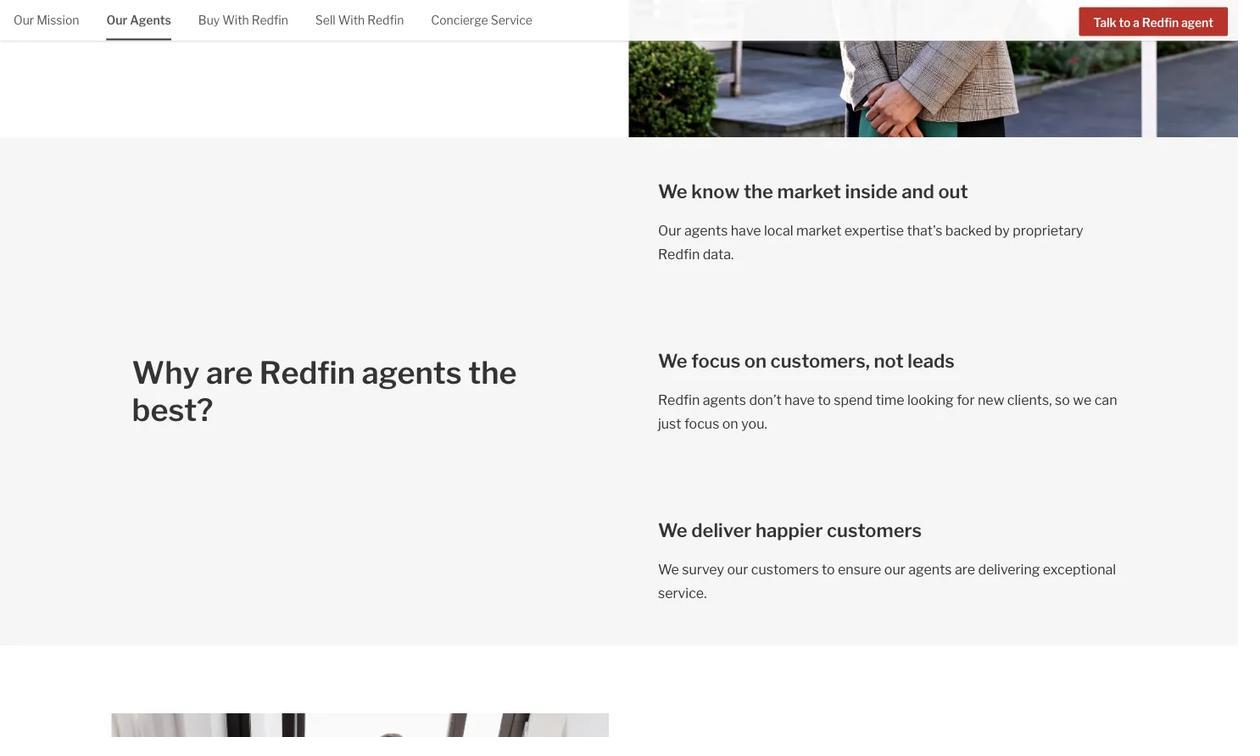 Task type: describe. For each thing, give the bounding box(es) containing it.
agents
[[130, 13, 171, 28]]

focus inside redfin agents don't have to spend time looking for new clients, so we can just focus on you.
[[684, 416, 719, 432]]

redfin inside redfin agents don't have to spend time looking for new clients, so we can just focus on you.
[[658, 392, 700, 408]]

our agents have local market expertise that's backed by proprietary redfin data.
[[658, 222, 1083, 262]]

why are redfin agents the best?
[[132, 354, 517, 429]]

service.
[[658, 585, 707, 602]]

1 our from the left
[[727, 561, 748, 578]]

data.
[[703, 246, 734, 262]]

why
[[132, 354, 200, 392]]

we deliver happier customers
[[658, 519, 922, 542]]

local
[[764, 222, 793, 239]]

have inside redfin agents don't have to spend time looking for new clients, so we can just focus on you.
[[785, 392, 815, 408]]

just
[[658, 416, 681, 432]]

we
[[1073, 392, 1092, 408]]

for
[[957, 392, 975, 408]]

redfin agents don't have to spend time looking for new clients, so we can just focus on you.
[[658, 392, 1117, 432]]

know
[[691, 180, 740, 203]]

concierge service link
[[431, 0, 532, 39]]

with for sell
[[338, 13, 365, 28]]

and
[[902, 180, 934, 203]]

1 horizontal spatial the
[[744, 180, 773, 203]]

customers for our
[[751, 561, 819, 578]]

sell with redfin link
[[315, 0, 404, 39]]

customers for happier
[[827, 519, 922, 542]]

agents inside we survey our customers to ensure our agents are delivering exceptional service.
[[908, 561, 952, 578]]

we for we deliver happier customers
[[658, 519, 687, 542]]

we for we focus on customers, not leads
[[658, 350, 687, 373]]

are inside we survey our customers to ensure our agents are delivering exceptional service.
[[955, 561, 975, 578]]

the inside why are redfin agents the best?
[[468, 354, 517, 392]]

concierge
[[431, 13, 488, 28]]

out
[[938, 180, 968, 203]]

have inside our agents have local market expertise that's backed by proprietary redfin data.
[[731, 222, 761, 239]]

buy with redfin link
[[198, 0, 288, 39]]

survey
[[682, 561, 724, 578]]

happier
[[756, 519, 823, 542]]

0 vertical spatial market
[[777, 180, 841, 203]]

a for sale yard sign in front of a brick building image
[[112, 714, 609, 738]]

our for our agents
[[106, 13, 127, 28]]

not
[[874, 350, 904, 373]]

2 our from the left
[[884, 561, 906, 578]]

to for we focus on customers, not leads
[[818, 392, 831, 408]]

you.
[[741, 416, 767, 432]]

we know the market inside and out
[[658, 180, 968, 203]]

we for we know the market inside and out
[[658, 180, 687, 203]]

our for our mission
[[14, 13, 34, 28]]

agents inside why are redfin agents the best?
[[362, 354, 462, 392]]

concierge service
[[431, 13, 532, 28]]

exceptional
[[1043, 561, 1116, 578]]

deliver
[[691, 519, 752, 542]]



Task type: locate. For each thing, give the bounding box(es) containing it.
2 with from the left
[[338, 13, 365, 28]]

0 vertical spatial on
[[744, 350, 767, 373]]

we up service.
[[658, 561, 679, 578]]

our inside the 'our mission' link
[[14, 13, 34, 28]]

customers inside we survey our customers to ensure our agents are delivering exceptional service.
[[751, 561, 819, 578]]

we for we survey our customers to ensure our agents are delivering exceptional service.
[[658, 561, 679, 578]]

0 horizontal spatial have
[[731, 222, 761, 239]]

to left spend
[[818, 392, 831, 408]]

we left "know"
[[658, 180, 687, 203]]

focus
[[691, 350, 741, 373], [684, 416, 719, 432]]

on inside redfin agents don't have to spend time looking for new clients, so we can just focus on you.
[[722, 416, 738, 432]]

1 vertical spatial focus
[[684, 416, 719, 432]]

0 vertical spatial focus
[[691, 350, 741, 373]]

with right sell
[[338, 13, 365, 28]]

1 horizontal spatial on
[[744, 350, 767, 373]]

customers
[[827, 519, 922, 542], [751, 561, 819, 578]]

1 vertical spatial the
[[468, 354, 517, 392]]

by
[[994, 222, 1010, 239]]

0 horizontal spatial on
[[722, 416, 738, 432]]

1 vertical spatial on
[[722, 416, 738, 432]]

our right survey at the bottom right
[[727, 561, 748, 578]]

to left ensure
[[822, 561, 835, 578]]

ensure
[[838, 561, 881, 578]]

our agents
[[106, 13, 171, 28]]

time
[[876, 392, 904, 408]]

1 vertical spatial are
[[955, 561, 975, 578]]

have right don't
[[785, 392, 815, 408]]

1 vertical spatial have
[[785, 392, 815, 408]]

1 horizontal spatial have
[[785, 392, 815, 408]]

our
[[727, 561, 748, 578], [884, 561, 906, 578]]

0 vertical spatial the
[[744, 180, 773, 203]]

redfin inside our agents have local market expertise that's backed by proprietary redfin data.
[[658, 246, 700, 262]]

service
[[491, 13, 532, 28]]

1 vertical spatial to
[[818, 392, 831, 408]]

leads
[[908, 350, 955, 373]]

to inside button
[[1119, 15, 1131, 29]]

new
[[978, 392, 1004, 408]]

1 with from the left
[[222, 13, 249, 28]]

redfin inside button
[[1142, 15, 1179, 29]]

so
[[1055, 392, 1070, 408]]

0 vertical spatial have
[[731, 222, 761, 239]]

we left 'deliver'
[[658, 519, 687, 542]]

4 we from the top
[[658, 561, 679, 578]]

1 we from the top
[[658, 180, 687, 203]]

2 vertical spatial to
[[822, 561, 835, 578]]

agent
[[1181, 15, 1214, 29]]

agents inside redfin agents don't have to spend time looking for new clients, so we can just focus on you.
[[703, 392, 746, 408]]

0 horizontal spatial our
[[727, 561, 748, 578]]

customers up ensure
[[827, 519, 922, 542]]

market inside our agents have local market expertise that's backed by proprietary redfin data.
[[796, 222, 842, 239]]

0 horizontal spatial with
[[222, 13, 249, 28]]

clients,
[[1007, 392, 1052, 408]]

are inside why are redfin agents the best?
[[206, 354, 253, 392]]

1 vertical spatial market
[[796, 222, 842, 239]]

we focus on customers, not leads
[[658, 350, 955, 373]]

agents inside our agents have local market expertise that's backed by proprietary redfin data.
[[684, 222, 728, 239]]

1 vertical spatial customers
[[751, 561, 819, 578]]

talk to a redfin agent
[[1093, 15, 1214, 29]]

looking
[[907, 392, 954, 408]]

2 horizontal spatial our
[[658, 222, 681, 239]]

0 horizontal spatial our
[[14, 13, 34, 28]]

talk to a redfin agent button
[[1079, 7, 1228, 36]]

have
[[731, 222, 761, 239], [785, 392, 815, 408]]

our right ensure
[[884, 561, 906, 578]]

redfin inside why are redfin agents the best?
[[259, 354, 355, 392]]

1 horizontal spatial our
[[884, 561, 906, 578]]

0 horizontal spatial are
[[206, 354, 253, 392]]

don't
[[749, 392, 782, 408]]

buy with redfin
[[198, 13, 288, 28]]

mission
[[37, 13, 79, 28]]

our for our agents have local market expertise that's backed by proprietary redfin data.
[[658, 222, 681, 239]]

proprietary
[[1013, 222, 1083, 239]]

0 vertical spatial customers
[[827, 519, 922, 542]]

that's
[[907, 222, 942, 239]]

3 we from the top
[[658, 519, 687, 542]]

are
[[206, 354, 253, 392], [955, 561, 975, 578]]

market
[[777, 180, 841, 203], [796, 222, 842, 239]]

our
[[14, 13, 34, 28], [106, 13, 127, 28], [658, 222, 681, 239]]

market up local
[[777, 180, 841, 203]]

1 horizontal spatial our
[[106, 13, 127, 28]]

0 vertical spatial are
[[206, 354, 253, 392]]

customers down 'happier'
[[751, 561, 819, 578]]

can
[[1095, 392, 1117, 408]]

on left you.
[[722, 416, 738, 432]]

talk
[[1093, 15, 1117, 29]]

have left local
[[731, 222, 761, 239]]

we up just
[[658, 350, 687, 373]]

spend
[[834, 392, 873, 408]]

agents
[[684, 222, 728, 239], [362, 354, 462, 392], [703, 392, 746, 408], [908, 561, 952, 578]]

0 horizontal spatial the
[[468, 354, 517, 392]]

we
[[658, 180, 687, 203], [658, 350, 687, 373], [658, 519, 687, 542], [658, 561, 679, 578]]

to
[[1119, 15, 1131, 29], [818, 392, 831, 408], [822, 561, 835, 578]]

a
[[1133, 15, 1140, 29]]

our agents link
[[106, 0, 171, 39]]

1 horizontal spatial are
[[955, 561, 975, 578]]

to inside we survey our customers to ensure our agents are delivering exceptional service.
[[822, 561, 835, 578]]

to left a
[[1119, 15, 1131, 29]]

with right 'buy'
[[222, 13, 249, 28]]

1 horizontal spatial with
[[338, 13, 365, 28]]

2 we from the top
[[658, 350, 687, 373]]

are left delivering
[[955, 561, 975, 578]]

buy
[[198, 13, 220, 28]]

expertise
[[844, 222, 904, 239]]

backed
[[945, 222, 992, 239]]

our inside our agents link
[[106, 13, 127, 28]]

market down 'we know the market inside and out' in the top of the page
[[796, 222, 842, 239]]

best?
[[132, 392, 213, 429]]

0 horizontal spatial customers
[[751, 561, 819, 578]]

to inside redfin agents don't have to spend time looking for new clients, so we can just focus on you.
[[818, 392, 831, 408]]

on
[[744, 350, 767, 373], [722, 416, 738, 432]]

1 horizontal spatial customers
[[827, 519, 922, 542]]

customers,
[[771, 350, 870, 373]]

a redfin agent image
[[629, 0, 1238, 137]]

our inside our agents have local market expertise that's backed by proprietary redfin data.
[[658, 222, 681, 239]]

sell
[[315, 13, 336, 28]]

our mission link
[[14, 0, 79, 39]]

inside
[[845, 180, 898, 203]]

are right why
[[206, 354, 253, 392]]

our mission
[[14, 13, 79, 28]]

we survey our customers to ensure our agents are delivering exceptional service.
[[658, 561, 1116, 602]]

we inside we survey our customers to ensure our agents are delivering exceptional service.
[[658, 561, 679, 578]]

to for we deliver happier customers
[[822, 561, 835, 578]]

with
[[222, 13, 249, 28], [338, 13, 365, 28]]

delivering
[[978, 561, 1040, 578]]

sell with redfin
[[315, 13, 404, 28]]

redfin
[[252, 13, 288, 28], [367, 13, 404, 28], [1142, 15, 1179, 29], [658, 246, 700, 262], [259, 354, 355, 392], [658, 392, 700, 408]]

the
[[744, 180, 773, 203], [468, 354, 517, 392]]

with for buy
[[222, 13, 249, 28]]

on up don't
[[744, 350, 767, 373]]

0 vertical spatial to
[[1119, 15, 1131, 29]]



Task type: vqa. For each thing, say whether or not it's contained in the screenshot.
350
no



